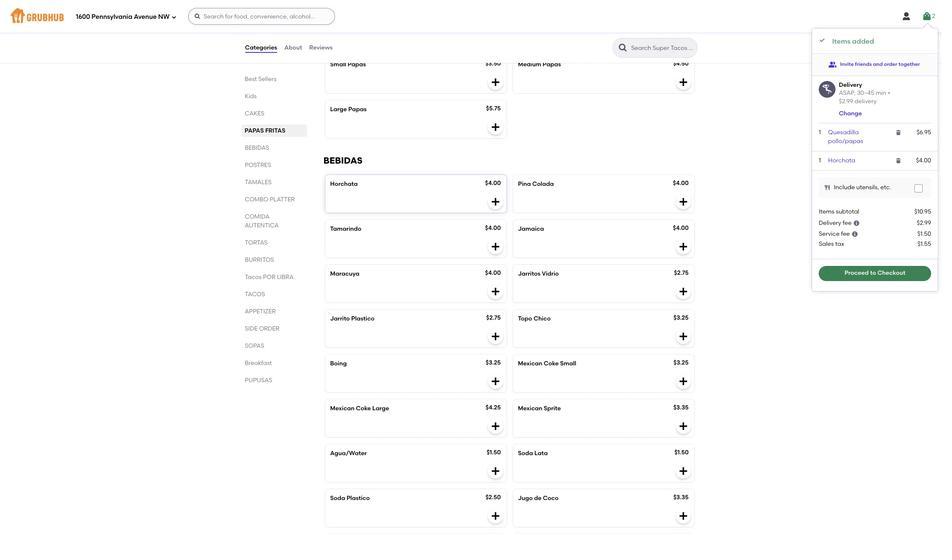 Task type: locate. For each thing, give the bounding box(es) containing it.
plastico
[[351, 315, 375, 322], [347, 495, 370, 502]]

0 vertical spatial papas fritas
[[324, 36, 387, 46]]

1 vertical spatial horchata
[[330, 181, 358, 188]]

papas fritas
[[324, 36, 387, 46], [245, 127, 286, 134]]

appetizer
[[245, 308, 276, 315]]

$3.25
[[674, 314, 689, 322], [486, 359, 501, 366], [674, 359, 689, 366]]

0 vertical spatial papas
[[324, 36, 354, 46]]

soda
[[518, 450, 533, 457], [330, 495, 345, 502]]

people icon image
[[829, 60, 837, 69]]

delivery inside delivery asap, 30–45 min • $2.99 delivery
[[839, 81, 863, 88]]

tacos por libra tab
[[245, 273, 304, 282]]

change
[[839, 110, 863, 117]]

papas fritas up small papas
[[324, 36, 387, 46]]

kids tab
[[245, 92, 304, 101]]

chico
[[534, 315, 551, 322]]

invite
[[841, 61, 854, 67]]

1 $3.35 from the top
[[674, 404, 689, 411]]

papas
[[324, 36, 354, 46], [245, 127, 264, 134]]

0 horizontal spatial coke
[[356, 405, 371, 412]]

topo
[[518, 315, 533, 322]]

2 button
[[923, 9, 936, 24]]

asap,
[[839, 89, 856, 97]]

invite friends and order together
[[841, 61, 921, 67]]

order
[[259, 325, 279, 332]]

0 vertical spatial bebidas
[[245, 144, 269, 151]]

tamales
[[245, 179, 272, 186]]

jamaica
[[518, 225, 544, 233]]

fritas up "bebidas" tab
[[265, 127, 286, 134]]

$3.35 for mexican sprite
[[674, 404, 689, 411]]

comida autentica tab
[[245, 212, 304, 230]]

1 vertical spatial bebidas
[[324, 155, 363, 166]]

postres
[[245, 162, 271, 169]]

1 left horchata link
[[819, 157, 821, 164]]

0 horizontal spatial $1.50
[[487, 449, 501, 456]]

items added
[[833, 37, 875, 45]]

papas for large papas
[[349, 106, 367, 113]]

1 vertical spatial coke
[[356, 405, 371, 412]]

1 horizontal spatial $2.75
[[675, 270, 689, 277]]

1 left quesadilla
[[819, 129, 821, 136]]

libra
[[277, 274, 294, 281]]

mexican coke large
[[330, 405, 389, 412]]

together
[[899, 61, 921, 67]]

horchata link
[[829, 157, 856, 164]]

mexican
[[518, 360, 543, 367], [330, 405, 355, 412], [518, 405, 543, 412]]

0 vertical spatial $3.35
[[674, 404, 689, 411]]

1 horizontal spatial papas
[[324, 36, 354, 46]]

tamarindo
[[330, 225, 362, 233]]

0 horizontal spatial small
[[330, 61, 346, 68]]

por
[[263, 274, 275, 281]]

1 horizontal spatial $2.99
[[917, 219, 932, 226]]

fee for service fee
[[842, 230, 850, 237]]

jugo
[[518, 495, 533, 502]]

$2.75
[[675, 270, 689, 277], [487, 314, 501, 322]]

delivery for asap,
[[839, 81, 863, 88]]

1 horizontal spatial coke
[[544, 360, 559, 367]]

service
[[819, 230, 840, 237]]

papas fritas up "bebidas" tab
[[245, 127, 286, 134]]

fee down subtotal
[[843, 219, 852, 226]]

fritas
[[356, 36, 387, 46], [265, 127, 286, 134]]

fee
[[843, 219, 852, 226], [842, 230, 850, 237]]

plastico for jarrito plastico
[[351, 315, 375, 322]]

fritas up small papas
[[356, 36, 387, 46]]

$3.25 for coke
[[674, 359, 689, 366]]

items
[[833, 37, 851, 45], [819, 208, 835, 215]]

sales tax
[[819, 240, 845, 248]]

coco
[[543, 495, 559, 502]]

items added tooltip
[[813, 23, 939, 291]]

sales
[[819, 240, 834, 248]]

0 horizontal spatial soda
[[330, 495, 345, 502]]

1 vertical spatial items
[[819, 208, 835, 215]]

$4.25
[[486, 404, 501, 411]]

1 vertical spatial fritas
[[265, 127, 286, 134]]

0 horizontal spatial horchata
[[330, 181, 358, 188]]

2 1 from the top
[[819, 157, 821, 164]]

delivery up asap,
[[839, 81, 863, 88]]

items left added
[[833, 37, 851, 45]]

delivery up service
[[819, 219, 842, 226]]

0 horizontal spatial fritas
[[265, 127, 286, 134]]

1 vertical spatial delivery
[[819, 219, 842, 226]]

0 vertical spatial horchata
[[829, 157, 856, 164]]

jarrito plastico
[[330, 315, 375, 322]]

0 horizontal spatial papas fritas
[[245, 127, 286, 134]]

0 vertical spatial items
[[833, 37, 851, 45]]

coke
[[544, 360, 559, 367], [356, 405, 371, 412]]

added
[[853, 37, 875, 45]]

change button
[[839, 110, 863, 118]]

soda lata
[[518, 450, 548, 457]]

svg image
[[194, 13, 201, 20], [171, 14, 176, 20], [679, 77, 689, 87], [491, 122, 501, 132], [824, 184, 831, 191], [917, 186, 922, 191], [679, 197, 689, 207], [854, 220, 860, 226], [852, 231, 859, 237], [679, 287, 689, 297], [491, 332, 501, 342], [491, 376, 501, 387], [679, 421, 689, 431], [491, 466, 501, 476], [679, 466, 689, 476]]

fee up tax
[[842, 230, 850, 237]]

tamales tab
[[245, 178, 304, 187]]

1 horizontal spatial papas fritas
[[324, 36, 387, 46]]

pupusas tab
[[245, 376, 304, 385]]

2 horizontal spatial $1.50
[[918, 230, 932, 237]]

1 vertical spatial 1
[[819, 157, 821, 164]]

papas for medium papas
[[543, 61, 561, 68]]

0 horizontal spatial $2.99
[[839, 98, 854, 105]]

small papas
[[330, 61, 366, 68]]

$3.35
[[674, 404, 689, 411], [674, 494, 689, 501]]

papas down cakes
[[245, 127, 264, 134]]

jarrito
[[330, 315, 350, 322]]

papas
[[348, 61, 366, 68], [543, 61, 561, 68], [349, 106, 367, 113]]

tortas tab
[[245, 238, 304, 247]]

0 vertical spatial fee
[[843, 219, 852, 226]]

$3.35 for jugo de coco
[[674, 494, 689, 501]]

0 vertical spatial plastico
[[351, 315, 375, 322]]

papas up small papas
[[324, 36, 354, 46]]

0 vertical spatial $2.75
[[675, 270, 689, 277]]

2 $3.35 from the top
[[674, 494, 689, 501]]

categories
[[245, 44, 277, 51]]

1 vertical spatial plastico
[[347, 495, 370, 502]]

quesadilla
[[829, 129, 859, 136]]

1 vertical spatial fee
[[842, 230, 850, 237]]

0 horizontal spatial papas
[[245, 127, 264, 134]]

combo platter tab
[[245, 195, 304, 204]]

0 horizontal spatial bebidas
[[245, 144, 269, 151]]

1 horizontal spatial horchata
[[829, 157, 856, 164]]

horchata
[[829, 157, 856, 164], [330, 181, 358, 188]]

1 vertical spatial small
[[561, 360, 577, 367]]

0 vertical spatial coke
[[544, 360, 559, 367]]

items for items subtotal
[[819, 208, 835, 215]]

0 vertical spatial delivery
[[839, 81, 863, 88]]

tacos por libra
[[245, 274, 294, 281]]

1 horizontal spatial large
[[373, 405, 389, 412]]

min
[[876, 89, 887, 97]]

0 vertical spatial fritas
[[356, 36, 387, 46]]

medium
[[518, 61, 542, 68]]

papas for small papas
[[348, 61, 366, 68]]

$3.50
[[486, 60, 501, 67]]

delivery
[[855, 98, 877, 105]]

1 horizontal spatial $1.50
[[675, 449, 689, 456]]

burritos
[[245, 256, 274, 263]]

$4.00
[[917, 157, 932, 164], [485, 180, 501, 187], [673, 180, 689, 187], [485, 225, 501, 232], [673, 225, 689, 232], [485, 270, 501, 277]]

items up delivery fee at the top of page
[[819, 208, 835, 215]]

to
[[871, 269, 877, 277]]

large
[[330, 106, 347, 113], [373, 405, 389, 412]]

$3.25 for chico
[[674, 314, 689, 322]]

$2.99 inside delivery asap, 30–45 min • $2.99 delivery
[[839, 98, 854, 105]]

1 1 from the top
[[819, 129, 821, 136]]

0 horizontal spatial large
[[330, 106, 347, 113]]

$2.99 down $10.95
[[917, 219, 932, 226]]

$2.99
[[839, 98, 854, 105], [917, 219, 932, 226]]

0 vertical spatial soda
[[518, 450, 533, 457]]

0 horizontal spatial $2.75
[[487, 314, 501, 322]]

1 vertical spatial papas
[[245, 127, 264, 134]]

0 vertical spatial $2.99
[[839, 98, 854, 105]]

utensils,
[[857, 184, 880, 191]]

$1.50 for lata
[[675, 449, 689, 456]]

cakes
[[245, 110, 264, 117]]

30–45
[[858, 89, 875, 97]]

1 vertical spatial $3.35
[[674, 494, 689, 501]]

bebidas tab
[[245, 143, 304, 152]]

categories button
[[245, 33, 278, 63]]

coke for small
[[544, 360, 559, 367]]

0 vertical spatial 1
[[819, 129, 821, 136]]

papas fritas tab
[[245, 126, 304, 135]]

$1.50 inside items added tooltip
[[918, 230, 932, 237]]

1 horizontal spatial small
[[561, 360, 577, 367]]

1 vertical spatial papas fritas
[[245, 127, 286, 134]]

1 vertical spatial $2.75
[[487, 314, 501, 322]]

1 horizontal spatial soda
[[518, 450, 533, 457]]

1 vertical spatial soda
[[330, 495, 345, 502]]

plastico for soda plastico
[[347, 495, 370, 502]]

best sellers tab
[[245, 75, 304, 83]]

pennsylvania
[[92, 13, 132, 20]]

$4.00 for maracuya
[[485, 270, 501, 277]]

svg image
[[902, 11, 912, 21], [923, 11, 933, 21], [819, 37, 826, 44], [491, 77, 501, 87], [896, 129, 902, 136], [896, 157, 902, 164], [491, 197, 501, 207], [491, 242, 501, 252], [679, 242, 689, 252], [491, 287, 501, 297], [679, 332, 689, 342], [679, 376, 689, 387], [491, 421, 501, 431], [491, 511, 501, 521], [679, 511, 689, 521]]

$2.99 down asap,
[[839, 98, 854, 105]]



Task type: vqa. For each thing, say whether or not it's contained in the screenshot.


Task type: describe. For each thing, give the bounding box(es) containing it.
search icon image
[[618, 43, 628, 53]]

$6.95
[[917, 129, 932, 136]]

sopas tab
[[245, 342, 304, 350]]

bebidas inside tab
[[245, 144, 269, 151]]

proceed
[[845, 269, 869, 277]]

about button
[[284, 33, 303, 63]]

include utensils, etc.
[[834, 184, 892, 191]]

about
[[285, 44, 302, 51]]

mexican coke small
[[518, 360, 577, 367]]

combo
[[245, 196, 268, 203]]

0 vertical spatial small
[[330, 61, 346, 68]]

kids
[[245, 93, 257, 100]]

platter
[[270, 196, 295, 203]]

boing
[[330, 360, 347, 367]]

main navigation navigation
[[0, 0, 943, 33]]

side order
[[245, 325, 279, 332]]

mexican for mexican sprite
[[518, 405, 543, 412]]

reviews button
[[309, 33, 333, 63]]

$2.75 for jarritos vidrio
[[675, 270, 689, 277]]

soda for soda plastico
[[330, 495, 345, 502]]

and
[[874, 61, 883, 67]]

friends
[[856, 61, 872, 67]]

tacos
[[245, 291, 265, 298]]

include
[[834, 184, 855, 191]]

large papas
[[330, 106, 367, 113]]

autentica
[[245, 222, 279, 229]]

coke for large
[[356, 405, 371, 412]]

pina
[[518, 181, 531, 188]]

Search Super Tacos and Bakery search field
[[631, 44, 695, 52]]

items for items added
[[833, 37, 851, 45]]

cakes tab
[[245, 109, 304, 118]]

best
[[245, 76, 257, 83]]

service fee
[[819, 230, 850, 237]]

0 vertical spatial large
[[330, 106, 347, 113]]

checkout
[[878, 269, 906, 277]]

tax
[[836, 240, 845, 248]]

pina colada
[[518, 181, 554, 188]]

sopas
[[245, 342, 264, 349]]

mexican for mexican coke small
[[518, 360, 543, 367]]

papas inside papas fritas 'tab'
[[245, 127, 264, 134]]

$10.95
[[915, 208, 932, 215]]

tortas
[[245, 239, 268, 246]]

jugo de coco
[[518, 495, 559, 502]]

proceed to checkout
[[845, 269, 906, 277]]

delivery asap, 30–45 min • $2.99 delivery
[[839, 81, 891, 105]]

order
[[885, 61, 898, 67]]

agua/water
[[330, 450, 367, 457]]

horchata inside items added tooltip
[[829, 157, 856, 164]]

mexican sprite
[[518, 405, 561, 412]]

colada
[[533, 181, 554, 188]]

•
[[889, 89, 891, 97]]

soda plastico
[[330, 495, 370, 502]]

sellers
[[258, 76, 277, 83]]

1 vertical spatial $2.99
[[917, 219, 932, 226]]

1 horizontal spatial fritas
[[356, 36, 387, 46]]

$4.00 for horchata
[[485, 180, 501, 187]]

fritas inside 'tab'
[[265, 127, 286, 134]]

soda for soda lata
[[518, 450, 533, 457]]

burritos tab
[[245, 255, 304, 264]]

best sellers
[[245, 76, 277, 83]]

sprite
[[544, 405, 561, 412]]

breakfast tab
[[245, 359, 304, 368]]

maracuya
[[330, 270, 360, 277]]

de
[[534, 495, 542, 502]]

1 vertical spatial large
[[373, 405, 389, 412]]

$4.00 for tamarindo
[[485, 225, 501, 232]]

combo platter
[[245, 196, 295, 203]]

1600
[[76, 13, 90, 20]]

1 for quesadilla pollo/papas
[[819, 129, 821, 136]]

medium papas
[[518, 61, 561, 68]]

svg image inside 2 button
[[923, 11, 933, 21]]

mexican for mexican coke large
[[330, 405, 355, 412]]

quesadilla pollo/papas
[[829, 129, 864, 145]]

$4.00 for pina colada
[[673, 180, 689, 187]]

tacos
[[245, 274, 262, 281]]

1 horizontal spatial bebidas
[[324, 155, 363, 166]]

side order tab
[[245, 324, 304, 333]]

comida autentica
[[245, 213, 279, 229]]

delivery icon image
[[819, 81, 836, 98]]

1600 pennsylvania avenue nw
[[76, 13, 170, 20]]

comida
[[245, 213, 270, 220]]

etc.
[[881, 184, 892, 191]]

breakfast
[[245, 360, 272, 367]]

$4.00 for jamaica
[[673, 225, 689, 232]]

proceed to checkout button
[[819, 266, 932, 281]]

quesadilla pollo/papas link
[[829, 129, 864, 145]]

$1.55
[[918, 240, 932, 248]]

side
[[245, 325, 258, 332]]

$5.75
[[486, 105, 501, 112]]

tacos tab
[[245, 290, 304, 299]]

$2.75 for jarrito plastico
[[487, 314, 501, 322]]

delivery fee
[[819, 219, 852, 226]]

postres tab
[[245, 161, 304, 169]]

pupusas
[[245, 377, 272, 384]]

$4.00 inside items added tooltip
[[917, 157, 932, 164]]

Search for food, convenience, alcohol... search field
[[188, 8, 335, 25]]

items subtotal
[[819, 208, 860, 215]]

topo chico
[[518, 315, 551, 322]]

appetizer tab
[[245, 307, 304, 316]]

avenue
[[134, 13, 157, 20]]

delivery for fee
[[819, 219, 842, 226]]

jarritos
[[518, 270, 541, 277]]

2
[[933, 13, 936, 20]]

subtotal
[[836, 208, 860, 215]]

fee for delivery fee
[[843, 219, 852, 226]]

lata
[[535, 450, 548, 457]]

$1.50 for fee
[[918, 230, 932, 237]]

papas fritas inside papas fritas 'tab'
[[245, 127, 286, 134]]

1 for horchata
[[819, 157, 821, 164]]



